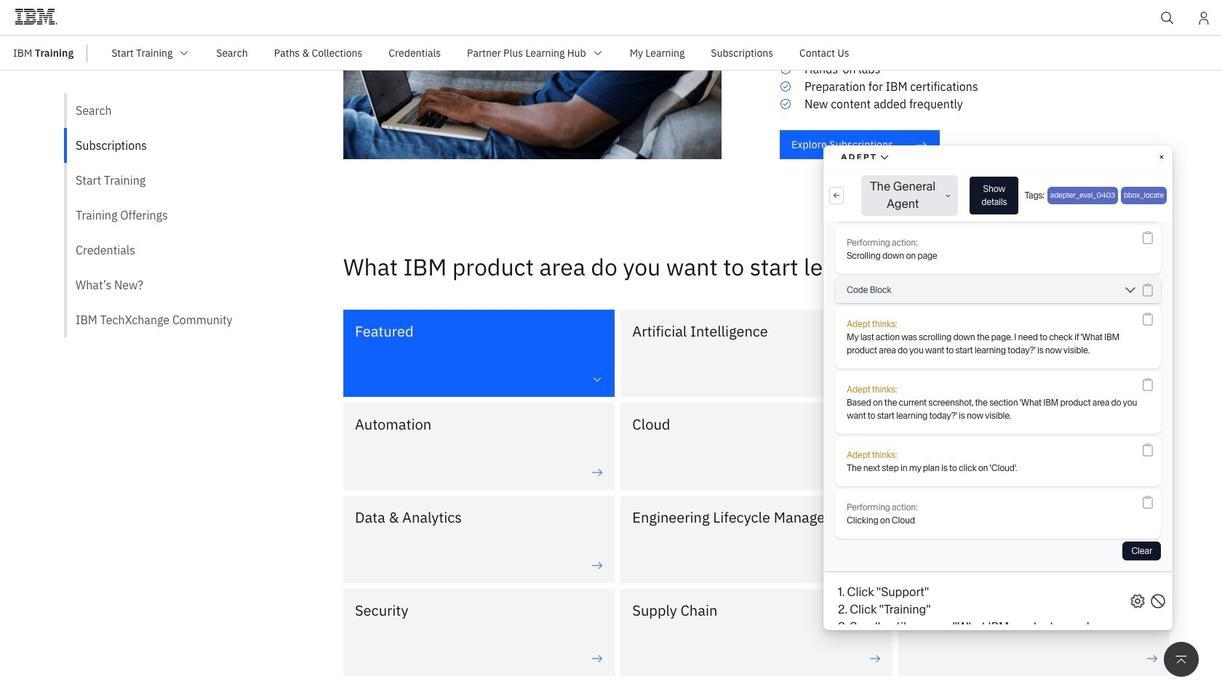 Task type: vqa. For each thing, say whether or not it's contained in the screenshot.
Search image
yes



Task type: locate. For each thing, give the bounding box(es) containing it.
ibm platform name element
[[0, 0, 1222, 41], [0, 36, 1222, 71], [98, 36, 1222, 70]]

partner plus learning hub image
[[592, 47, 604, 59]]

notifications image
[[1197, 11, 1211, 25]]



Task type: describe. For each thing, give the bounding box(es) containing it.
start training image
[[178, 47, 190, 59]]

scroll to top image
[[1174, 653, 1189, 667]]

search image
[[1160, 11, 1175, 25]]



